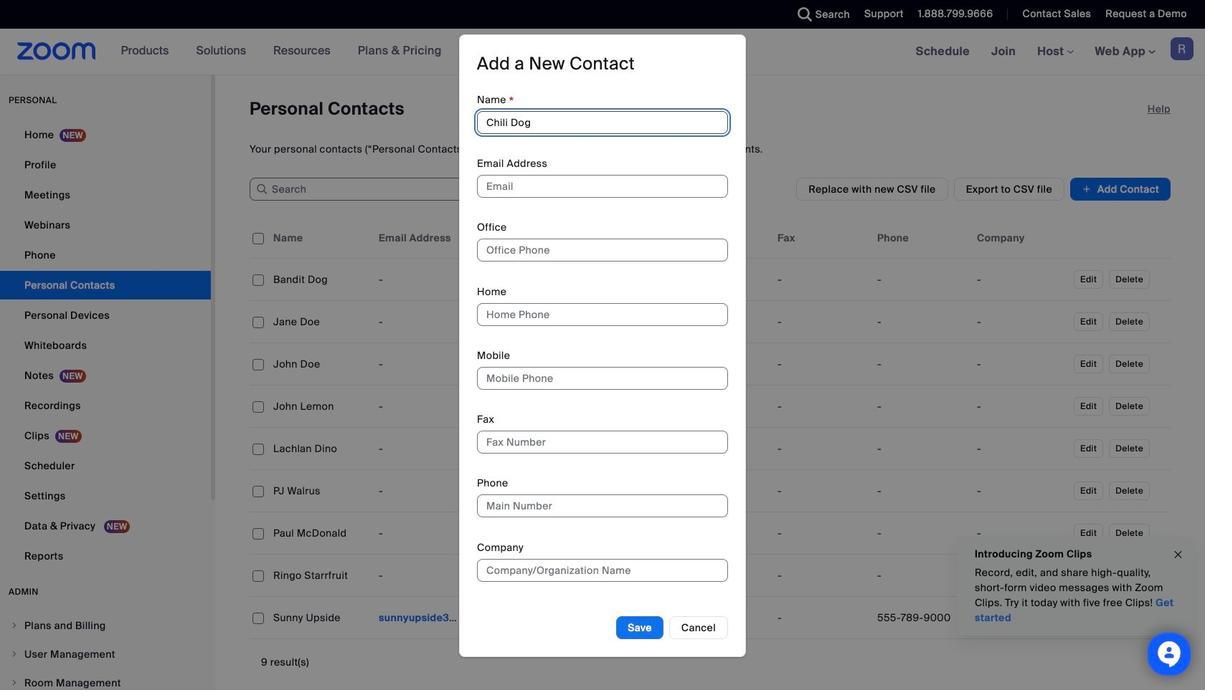 Task type: vqa. For each thing, say whether or not it's contained in the screenshot.
dialog
yes



Task type: locate. For each thing, give the bounding box(es) containing it.
Email text field
[[477, 175, 728, 198]]

cell
[[572, 259, 672, 301], [268, 265, 373, 294], [373, 265, 473, 294], [473, 265, 572, 294], [672, 265, 772, 294], [772, 265, 872, 294], [872, 265, 971, 294], [971, 265, 1071, 294], [268, 308, 373, 336], [373, 308, 473, 336], [473, 308, 572, 336], [572, 308, 672, 336], [672, 308, 772, 336], [772, 308, 872, 336], [872, 308, 971, 336], [971, 308, 1071, 336], [268, 350, 373, 379], [373, 350, 473, 379], [473, 350, 572, 379], [572, 350, 672, 379], [672, 350, 772, 379], [772, 350, 872, 379], [872, 350, 971, 379], [971, 350, 1071, 379], [572, 386, 672, 428], [268, 392, 373, 421], [373, 392, 473, 421], [473, 392, 572, 421], [672, 392, 772, 421], [772, 392, 872, 421], [872, 392, 971, 421], [971, 392, 1071, 421], [268, 435, 373, 463], [373, 435, 473, 463], [473, 435, 572, 463], [572, 435, 672, 463], [672, 435, 772, 463], [772, 435, 872, 463], [872, 435, 971, 463], [971, 435, 1071, 463], [268, 477, 373, 506], [373, 477, 473, 506], [473, 477, 572, 506], [572, 477, 672, 506], [672, 477, 772, 506], [772, 477, 872, 506], [872, 477, 971, 506], [971, 477, 1071, 506], [268, 519, 373, 548], [373, 519, 473, 548], [473, 519, 572, 548], [572, 519, 672, 548], [672, 519, 772, 548], [772, 519, 872, 548], [872, 519, 971, 548], [971, 519, 1071, 548], [268, 562, 373, 590], [373, 562, 473, 590], [473, 562, 572, 590], [572, 562, 672, 590], [672, 562, 772, 590], [772, 562, 872, 590], [872, 562, 971, 590], [971, 562, 1071, 590], [473, 598, 572, 640], [268, 604, 373, 633], [373, 604, 473, 633], [572, 604, 672, 633], [672, 604, 772, 633], [772, 604, 872, 633], [872, 604, 971, 633], [971, 604, 1071, 633]]

Home Phone text field
[[477, 303, 728, 326]]

dialog
[[459, 35, 746, 657]]

Main Number text field
[[477, 495, 728, 518]]

personal menu menu
[[0, 121, 211, 572]]

banner
[[0, 29, 1205, 75]]

Company/Organization Name text field
[[477, 559, 728, 582]]

application
[[250, 218, 1171, 640]]

meetings navigation
[[905, 29, 1205, 75]]



Task type: describe. For each thing, give the bounding box(es) containing it.
Mobile Phone text field
[[477, 367, 728, 390]]

First and Last Name text field
[[477, 111, 728, 134]]

Search Contacts Input text field
[[250, 178, 465, 201]]

admin menu menu
[[0, 613, 211, 691]]

Office Phone text field
[[477, 239, 728, 262]]

Fax Number text field
[[477, 431, 728, 454]]

add image
[[1082, 182, 1092, 197]]

product information navigation
[[110, 29, 453, 75]]

close image
[[1173, 547, 1184, 563]]



